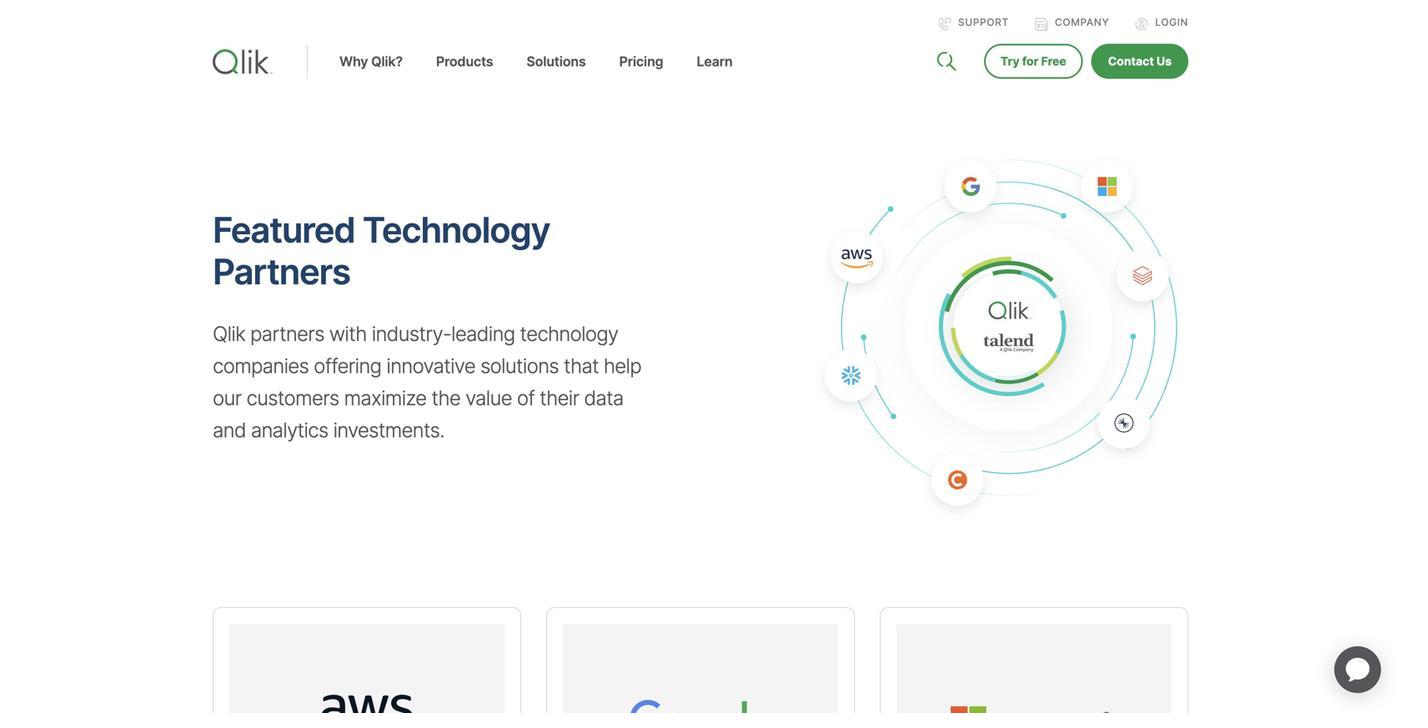 Task type: locate. For each thing, give the bounding box(es) containing it.
why
[[339, 53, 368, 70]]

industry-
[[372, 322, 451, 346]]

investments.
[[333, 418, 444, 442]]

offering
[[314, 354, 381, 378]]

support link
[[938, 16, 1009, 31]]

data
[[584, 386, 623, 410]]

featured
[[213, 209, 355, 251]]

technology
[[362, 209, 550, 251]]

login
[[1155, 16, 1188, 28]]

learn button
[[680, 53, 749, 95]]

with
[[329, 322, 367, 346]]

featured technology partners - main banner image
[[713, 98, 1300, 557]]

contact
[[1108, 54, 1154, 68]]

support image
[[938, 18, 952, 31]]

company link
[[1035, 16, 1109, 31]]

featured partners: google image
[[563, 624, 838, 713]]

free
[[1041, 54, 1066, 68]]

of
[[517, 386, 535, 410]]

leading
[[451, 322, 515, 346]]

login image
[[1135, 18, 1149, 31]]

for
[[1022, 54, 1039, 68]]

partners
[[250, 322, 324, 346]]

try for free link
[[984, 44, 1083, 79]]

featured technology partners
[[213, 209, 550, 293]]

the
[[432, 386, 460, 410]]

solutions
[[527, 53, 586, 70]]

qlik image
[[213, 49, 273, 74]]

innovative
[[386, 354, 475, 378]]

us
[[1157, 54, 1172, 68]]

application
[[1314, 626, 1401, 713]]

partners
[[213, 251, 350, 293]]



Task type: describe. For each thing, give the bounding box(es) containing it.
why qlik?
[[339, 53, 403, 70]]

try for free
[[1001, 54, 1066, 68]]

why qlik? button
[[323, 53, 419, 95]]

pricing button
[[603, 53, 680, 95]]

help
[[604, 354, 641, 378]]

company image
[[1035, 18, 1048, 31]]

maximize
[[344, 386, 426, 410]]

qlik?
[[371, 53, 403, 70]]

technology
[[520, 322, 618, 346]]

solutions button
[[510, 53, 603, 95]]

value
[[465, 386, 512, 410]]

qlik partners with industry-leading technology companies offering innovative solutions that help our customers maximize the value of their data and analytics investments.
[[213, 322, 641, 442]]

learn
[[697, 53, 733, 70]]

that
[[564, 354, 599, 378]]

our
[[213, 386, 241, 410]]

pricing
[[619, 53, 663, 70]]

solutions
[[480, 354, 559, 378]]

qlik
[[213, 322, 245, 346]]

featured partners: aws image
[[229, 624, 505, 713]]

contact us link
[[1091, 44, 1188, 79]]

featured partners: microsoft image
[[897, 624, 1172, 713]]

companies
[[213, 354, 309, 378]]

login link
[[1135, 16, 1188, 31]]

company
[[1055, 16, 1109, 28]]

analytics
[[251, 418, 328, 442]]

customers
[[246, 386, 339, 410]]

their
[[540, 386, 579, 410]]

try
[[1001, 54, 1020, 68]]

products button
[[419, 53, 510, 95]]

support
[[958, 16, 1009, 28]]

products
[[436, 53, 493, 70]]

contact us
[[1108, 54, 1172, 68]]

and
[[213, 418, 246, 442]]



